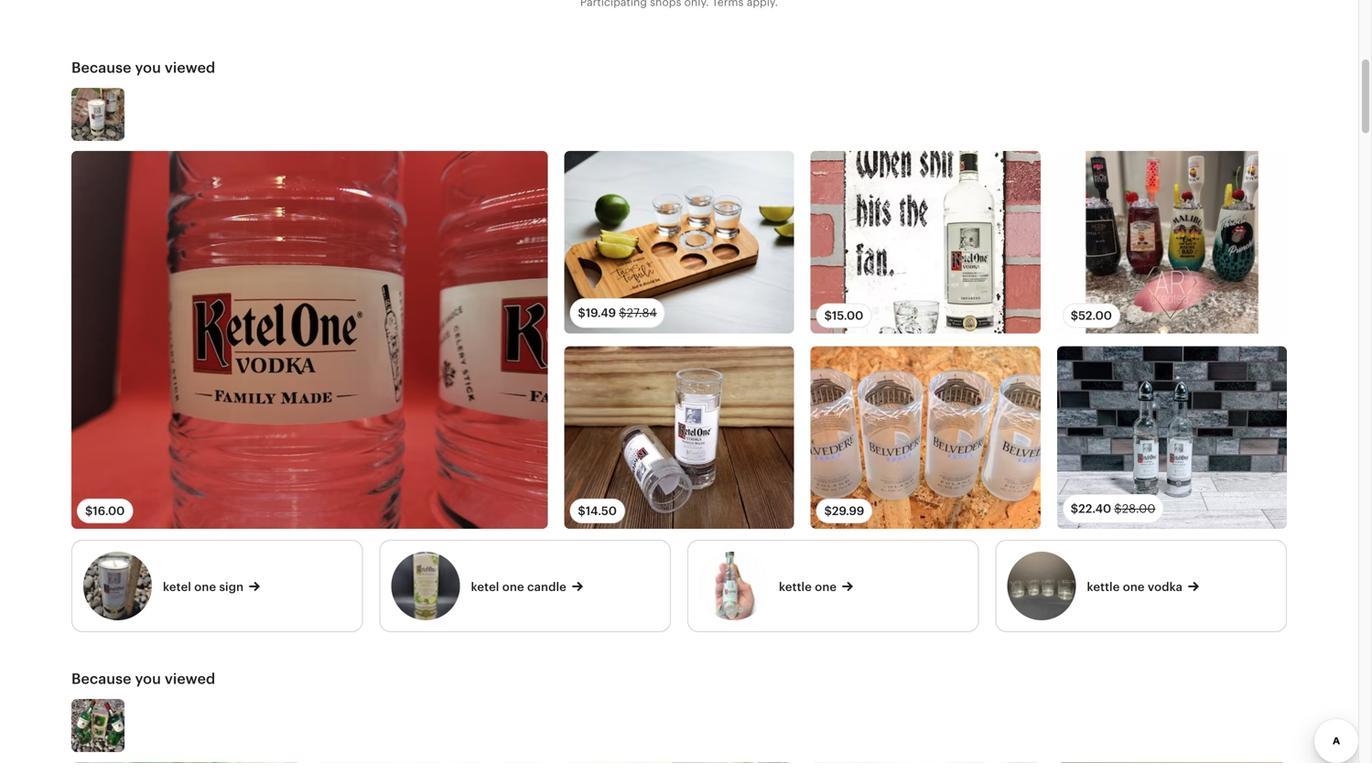 Task type: vqa. For each thing, say whether or not it's contained in the screenshot.
cart within the button
no



Task type: describe. For each thing, give the bounding box(es) containing it.
ketel one salt & pepper shakers image
[[1057, 347, 1287, 529]]

15.00
[[832, 309, 864, 323]]

29.99
[[832, 505, 864, 518]]

ketel one sign
[[163, 581, 244, 594]]

one for ketel one sign
[[194, 581, 216, 594]]

because for the rocks glasses (2) whiskey image at the bottom left
[[71, 671, 131, 688]]

you for ketel one alcohol candle/1 liter bottle/1 liter vs 750 ml = more burn time! image
[[135, 59, 161, 76]]

22.40
[[1079, 502, 1112, 516]]

viewed for the rocks glasses (2) whiskey image at the bottom left
[[165, 671, 215, 688]]

ketel for ketel one candle
[[471, 581, 499, 594]]

$ for $ 16.00
[[85, 505, 93, 518]]

16.00
[[93, 505, 125, 518]]

2 sizes available - reproduction vintage metal ketel one sign - bar, man cave, or she-shed signs image
[[811, 151, 1041, 334]]

$ 16.00
[[85, 505, 125, 518]]

rocks glasses (2) whiskey image
[[71, 700, 125, 753]]

custom wine alcohol tumbler image
[[1057, 151, 1287, 334]]

$ 29.99
[[825, 505, 864, 518]]

set of 2 ketel one glasses image
[[71, 151, 548, 529]]

kettle for kettle one
[[779, 581, 812, 594]]

vodka
[[1148, 581, 1183, 594]]

$ for $ 19.49 $ 27.84
[[578, 306, 586, 320]]

$ 52.00
[[1071, 309, 1112, 323]]

kettle one
[[779, 581, 837, 594]]

one for ketel one candle
[[502, 581, 524, 594]]

because for ketel one alcohol candle/1 liter bottle/1 liter vs 750 ml = more burn time! image
[[71, 59, 131, 76]]

because you viewed for the rocks glasses (2) whiskey image at the bottom left
[[71, 671, 215, 688]]

kettle for kettle one vodka
[[1087, 581, 1120, 594]]

27.84
[[627, 306, 657, 320]]

52.00
[[1079, 309, 1112, 323]]



Task type: locate. For each thing, give the bounding box(es) containing it.
because you viewed up the rocks glasses (2) whiskey image at the bottom left
[[71, 671, 215, 688]]

1 because from the top
[[71, 59, 131, 76]]

1 you from the top
[[135, 59, 161, 76]]

one left vodka
[[1123, 581, 1145, 594]]

0 horizontal spatial kettle
[[779, 581, 812, 594]]

$ for $ 29.99
[[825, 505, 832, 518]]

2 because from the top
[[71, 671, 131, 688]]

19.49
[[586, 306, 616, 320]]

2 ketel from the left
[[471, 581, 499, 594]]

0 vertical spatial viewed
[[165, 59, 215, 76]]

$ 15.00
[[825, 309, 864, 323]]

1 horizontal spatial kettle
[[1087, 581, 1120, 594]]

0 vertical spatial you
[[135, 59, 161, 76]]

ketel
[[163, 581, 191, 594], [471, 581, 499, 594]]

$ for $ 14.50
[[578, 505, 586, 518]]

28.00
[[1122, 502, 1156, 516]]

2 one from the left
[[502, 581, 524, 594]]

4 one from the left
[[1123, 581, 1145, 594]]

sign
[[219, 581, 244, 594]]

1 ketel from the left
[[163, 581, 191, 594]]

2 viewed from the top
[[165, 671, 215, 688]]

shot glasses made from 50ml miniature ketel one vodka bottles image
[[564, 347, 794, 529]]

0 vertical spatial because you viewed
[[71, 59, 215, 76]]

1 vertical spatial you
[[135, 671, 161, 688]]

3 one from the left
[[815, 581, 837, 594]]

kettle
[[779, 581, 812, 594], [1087, 581, 1120, 594]]

viewed for ketel one alcohol candle/1 liter bottle/1 liter vs 750 ml = more burn time! image
[[165, 59, 215, 76]]

1 because you viewed from the top
[[71, 59, 215, 76]]

1 one from the left
[[194, 581, 216, 594]]

personalized round o' shots board - custom engraving image
[[564, 151, 794, 334]]

$ 14.50
[[578, 505, 617, 518]]

2 because you viewed from the top
[[71, 671, 215, 688]]

0 vertical spatial because
[[71, 59, 131, 76]]

candle
[[527, 581, 567, 594]]

1 horizontal spatial ketel
[[471, 581, 499, 594]]

ketel for ketel one sign
[[163, 581, 191, 594]]

$ 22.40 $ 28.00
[[1071, 502, 1156, 516]]

ketel one alcohol candle/1 liter bottle/1 liter vs 750 ml = more burn time! image
[[71, 88, 125, 141]]

ketel one candle
[[471, 581, 567, 594]]

ketel left the candle
[[471, 581, 499, 594]]

$ for $ 22.40 $ 28.00
[[1071, 502, 1079, 516]]

one for kettle one
[[815, 581, 837, 594]]

because up the rocks glasses (2) whiskey image at the bottom left
[[71, 671, 131, 688]]

1 viewed from the top
[[165, 59, 215, 76]]

viewed
[[165, 59, 215, 76], [165, 671, 215, 688]]

because
[[71, 59, 131, 76], [71, 671, 131, 688]]

1 vertical spatial because
[[71, 671, 131, 688]]

$ for $ 52.00
[[1071, 309, 1079, 323]]

ketel left sign on the bottom left
[[163, 581, 191, 594]]

because you viewed
[[71, 59, 215, 76], [71, 671, 215, 688]]

one for kettle one vodka
[[1123, 581, 1145, 594]]

0 horizontal spatial ketel
[[163, 581, 191, 594]]

one left the candle
[[502, 581, 524, 594]]

$ for $ 15.00
[[825, 309, 832, 323]]

one down $ 29.99
[[815, 581, 837, 594]]

upcycled drinkware | repurposed vodka bottle | sustainable glassware | eco-friendly barware | home bar gift | recycled glasses | top shelf image
[[811, 347, 1041, 529]]

$ 19.49 $ 27.84
[[578, 306, 657, 320]]

2 you from the top
[[135, 671, 161, 688]]

$
[[578, 306, 586, 320], [619, 306, 627, 320], [825, 309, 832, 323], [1071, 309, 1079, 323], [1071, 502, 1079, 516], [1114, 502, 1122, 516], [85, 505, 93, 518], [578, 505, 586, 518], [825, 505, 832, 518]]

you for the rocks glasses (2) whiskey image at the bottom left
[[135, 671, 161, 688]]

1 kettle from the left
[[779, 581, 812, 594]]

2 kettle from the left
[[1087, 581, 1120, 594]]

because you viewed up ketel one alcohol candle/1 liter bottle/1 liter vs 750 ml = more burn time! image
[[71, 59, 215, 76]]

because up ketel one alcohol candle/1 liter bottle/1 liter vs 750 ml = more burn time! image
[[71, 59, 131, 76]]

1 vertical spatial viewed
[[165, 671, 215, 688]]

kettle one vodka
[[1087, 581, 1183, 594]]

you
[[135, 59, 161, 76], [135, 671, 161, 688]]

because you viewed for ketel one alcohol candle/1 liter bottle/1 liter vs 750 ml = more burn time! image
[[71, 59, 215, 76]]

one
[[194, 581, 216, 594], [502, 581, 524, 594], [815, 581, 837, 594], [1123, 581, 1145, 594]]

1 vertical spatial because you viewed
[[71, 671, 215, 688]]

one left sign on the bottom left
[[194, 581, 216, 594]]

14.50
[[586, 505, 617, 518]]



